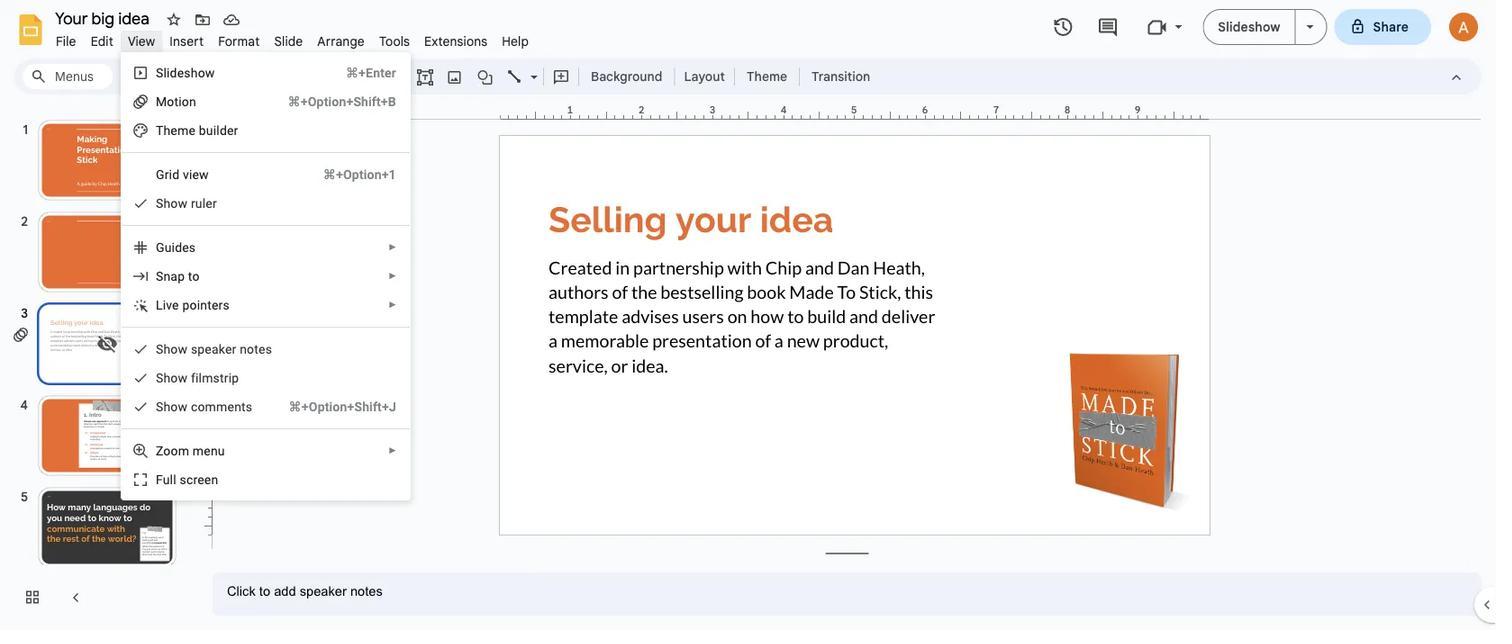 Task type: vqa. For each thing, say whether or not it's contained in the screenshot.
adipiscing
no



Task type: locate. For each thing, give the bounding box(es) containing it.
background
[[591, 68, 663, 84]]

help
[[502, 33, 529, 49]]

arrange
[[318, 33, 365, 49]]

show left f
[[156, 371, 188, 386]]

4 ► from the top
[[388, 446, 397, 456]]

3 show from the top
[[156, 371, 188, 386]]

navigation
[[0, 102, 198, 631]]

menu containing slideshow
[[76, 0, 411, 501]]

show for show r uler
[[156, 196, 188, 211]]

show for show f ilmstrip
[[156, 371, 188, 386]]

menu
[[76, 0, 411, 501]]

view
[[128, 33, 155, 49]]

show f ilmstrip
[[156, 371, 239, 386]]

show left the r
[[156, 196, 188, 211]]

presentation options image
[[1307, 25, 1314, 29]]

z oom menu
[[156, 444, 225, 459]]

builder
[[199, 123, 238, 138]]

theme button
[[739, 63, 796, 90]]

slideshow
[[1219, 19, 1281, 35], [156, 65, 215, 80]]

application
[[0, 0, 1497, 631]]

ll
[[170, 473, 176, 488]]

format
[[218, 33, 260, 49]]

gui d es
[[156, 240, 196, 255]]

menu bar
[[49, 23, 536, 53]]

c
[[191, 400, 198, 415]]

show left c
[[156, 400, 188, 415]]

show c omments
[[156, 400, 253, 415]]

u
[[163, 473, 170, 488]]

tools
[[379, 33, 410, 49]]

slideshow left presentation options icon
[[1219, 19, 1281, 35]]

slideshow inside "button"
[[1219, 19, 1281, 35]]

show up show f ilmstrip
[[156, 342, 188, 357]]

oom
[[163, 444, 189, 459]]

⌘+option+shift+b
[[288, 94, 396, 109]]

⌘+option+shift+b element
[[266, 93, 396, 111]]

3 ► from the top
[[388, 300, 397, 310]]

slideshow button
[[1203, 9, 1296, 45]]

menu bar containing file
[[49, 23, 536, 53]]

show
[[156, 196, 188, 211], [156, 342, 188, 357], [156, 371, 188, 386], [156, 400, 188, 415]]

z
[[156, 444, 163, 459]]

f
[[156, 473, 163, 488]]

full screen u element
[[156, 473, 224, 488]]

insert menu item
[[162, 31, 211, 52]]

gui
[[156, 240, 175, 255]]

insert image image
[[445, 64, 465, 89]]

slideshow up motion a element
[[156, 65, 215, 80]]

show speaker n otes
[[156, 342, 272, 357]]

uler
[[195, 196, 217, 211]]

screen
[[180, 473, 218, 488]]

arrange menu item
[[310, 31, 372, 52]]

the
[[156, 123, 178, 138]]

live pointers l element
[[156, 298, 235, 313]]

motion
[[156, 94, 196, 109]]

slideshow for slideshow "button"
[[1219, 19, 1281, 35]]

zoom menu z element
[[156, 444, 230, 459]]

show filmstrip f element
[[156, 371, 245, 386]]

edit menu item
[[83, 31, 121, 52]]

► for es
[[388, 242, 397, 253]]

0 vertical spatial slideshow
[[1219, 19, 1281, 35]]

layout
[[684, 68, 725, 84]]

l
[[156, 298, 163, 313]]

share
[[1374, 19, 1409, 35]]

menu
[[193, 444, 225, 459]]

g rid view
[[156, 167, 209, 182]]

1 ► from the top
[[388, 242, 397, 253]]

file menu item
[[49, 31, 83, 52]]

4 show from the top
[[156, 400, 188, 415]]

1 vertical spatial slideshow
[[156, 65, 215, 80]]

⌘+enter element
[[324, 64, 396, 82]]

rid
[[165, 167, 180, 182]]

edit
[[91, 33, 113, 49]]

⌘+option+1 element
[[302, 166, 396, 184]]

tools menu item
[[372, 31, 417, 52]]

otes
[[247, 342, 272, 357]]

show speaker notes n element
[[156, 342, 278, 357]]

ilmstrip
[[196, 371, 239, 386]]

theme builder m element
[[156, 123, 244, 138]]

show r uler
[[156, 196, 217, 211]]

0 horizontal spatial slideshow
[[156, 65, 215, 80]]

menu inside application
[[76, 0, 411, 501]]

e
[[189, 123, 196, 138]]

1 show from the top
[[156, 196, 188, 211]]

layout button
[[679, 63, 731, 90]]

Menus field
[[23, 64, 113, 89]]

share button
[[1335, 9, 1432, 45]]

►
[[388, 242, 397, 253], [388, 271, 397, 282], [388, 300, 397, 310], [388, 446, 397, 456]]

2 show from the top
[[156, 342, 188, 357]]

1 horizontal spatial slideshow
[[1219, 19, 1281, 35]]

l ive pointers
[[156, 298, 230, 313]]



Task type: describe. For each thing, give the bounding box(es) containing it.
help menu item
[[495, 31, 536, 52]]

background button
[[583, 63, 671, 90]]

extensions menu item
[[417, 31, 495, 52]]

transition button
[[804, 63, 879, 90]]

guides d element
[[156, 240, 201, 255]]

menu bar banner
[[0, 0, 1497, 631]]

the m e builder
[[156, 123, 238, 138]]

slideshow for the slideshow p 'element'
[[156, 65, 215, 80]]

d
[[175, 240, 182, 255]]

show ruler r element
[[156, 196, 222, 211]]

⌘+option+shift+j
[[289, 400, 396, 415]]

show for show speaker n otes
[[156, 342, 188, 357]]

f u ll screen
[[156, 473, 218, 488]]

g
[[156, 167, 165, 182]]

slideshow p element
[[156, 65, 220, 80]]

► for l ive pointers
[[388, 300, 397, 310]]

⌘+option+1
[[323, 167, 396, 182]]

slide menu item
[[267, 31, 310, 52]]

snap to
[[156, 269, 200, 284]]

view menu item
[[121, 31, 162, 52]]

⌘+option+shift+j element
[[267, 398, 396, 416]]

r
[[191, 196, 195, 211]]

menu bar inside menu bar banner
[[49, 23, 536, 53]]

snap
[[156, 269, 185, 284]]

2 ► from the top
[[388, 271, 397, 282]]

omments
[[198, 400, 253, 415]]

grid view g element
[[156, 167, 214, 182]]

Star checkbox
[[161, 7, 187, 32]]

es
[[182, 240, 196, 255]]

speaker
[[191, 342, 237, 357]]

format menu item
[[211, 31, 267, 52]]

ive
[[163, 298, 179, 313]]

m
[[178, 123, 189, 138]]

snap to x element
[[156, 269, 205, 284]]

application containing slideshow
[[0, 0, 1497, 631]]

► for z oom menu
[[388, 446, 397, 456]]

show comments c element
[[156, 400, 258, 415]]

main toolbar
[[112, 0, 880, 470]]

theme
[[747, 68, 788, 84]]

extensions
[[425, 33, 488, 49]]

file
[[56, 33, 76, 49]]

motion a element
[[156, 94, 202, 109]]

Rename text field
[[49, 7, 160, 29]]

insert
[[170, 33, 204, 49]]

slide
[[274, 33, 303, 49]]

pointers
[[182, 298, 230, 313]]

f
[[191, 371, 196, 386]]

to
[[188, 269, 200, 284]]

shape image
[[475, 64, 496, 89]]

view
[[183, 167, 209, 182]]

show for show c omments
[[156, 400, 188, 415]]

n
[[240, 342, 247, 357]]

⌘+enter
[[346, 65, 396, 80]]

transition
[[812, 68, 871, 84]]



